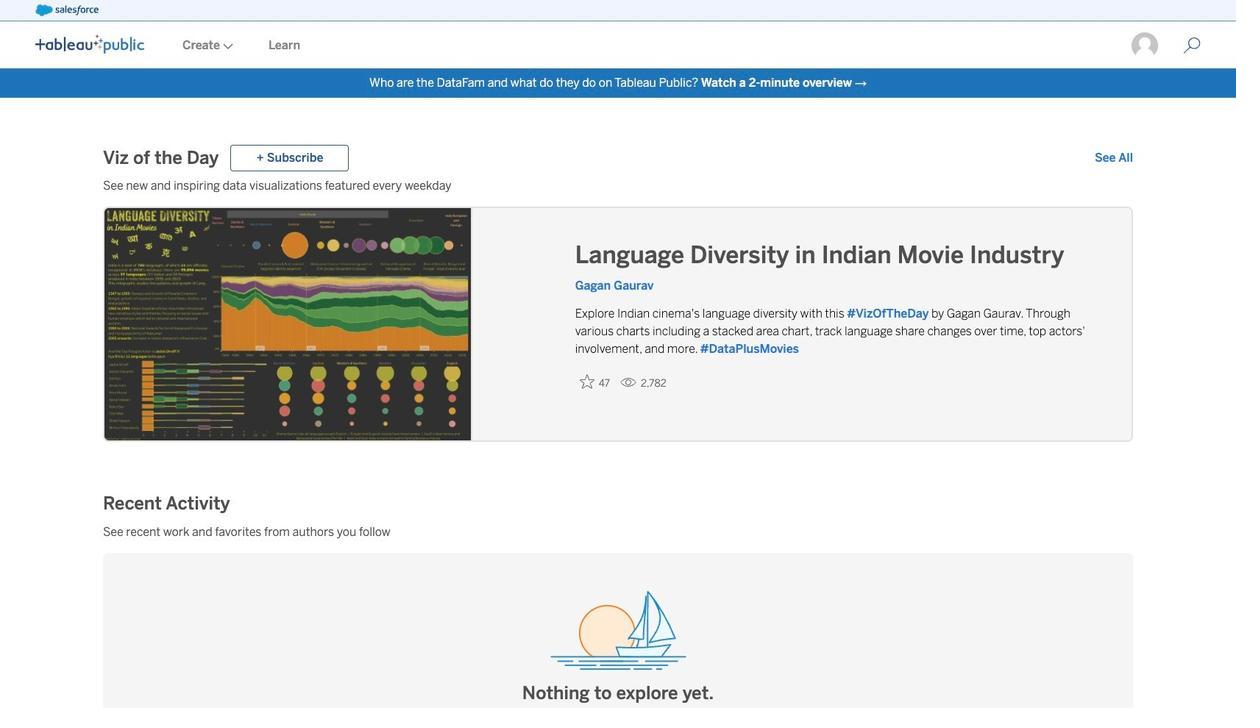 Task type: vqa. For each thing, say whether or not it's contained in the screenshot.
the 41,142
no



Task type: describe. For each thing, give the bounding box(es) containing it.
logo image
[[35, 35, 144, 54]]

recent activity heading
[[103, 492, 230, 516]]

tableau public viz of the day image
[[105, 208, 473, 444]]

viz of the day heading
[[103, 146, 219, 170]]

see all viz of the day element
[[1095, 149, 1134, 167]]

Add Favorite button
[[575, 370, 615, 395]]

add favorite image
[[580, 375, 595, 389]]

christina.overa image
[[1131, 31, 1160, 60]]

see new and inspiring data visualizations featured every weekday element
[[103, 177, 1134, 195]]

go to search image
[[1166, 37, 1219, 54]]



Task type: locate. For each thing, give the bounding box(es) containing it.
salesforce logo image
[[35, 4, 99, 16]]

see recent work and favorites from authors you follow element
[[103, 524, 1134, 542]]

create image
[[220, 43, 233, 49]]



